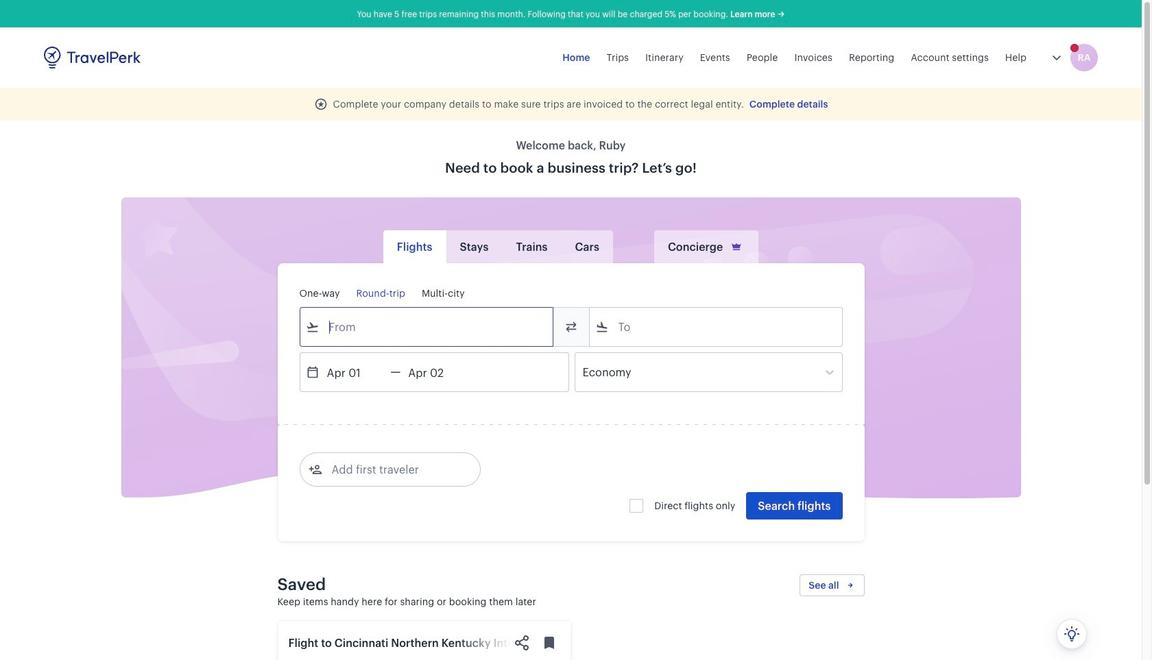 Task type: locate. For each thing, give the bounding box(es) containing it.
Return text field
[[401, 353, 472, 392]]



Task type: describe. For each thing, give the bounding box(es) containing it.
From search field
[[319, 316, 535, 338]]

Depart text field
[[319, 353, 391, 392]]

To search field
[[609, 316, 824, 338]]

Add first traveler search field
[[322, 459, 465, 481]]



